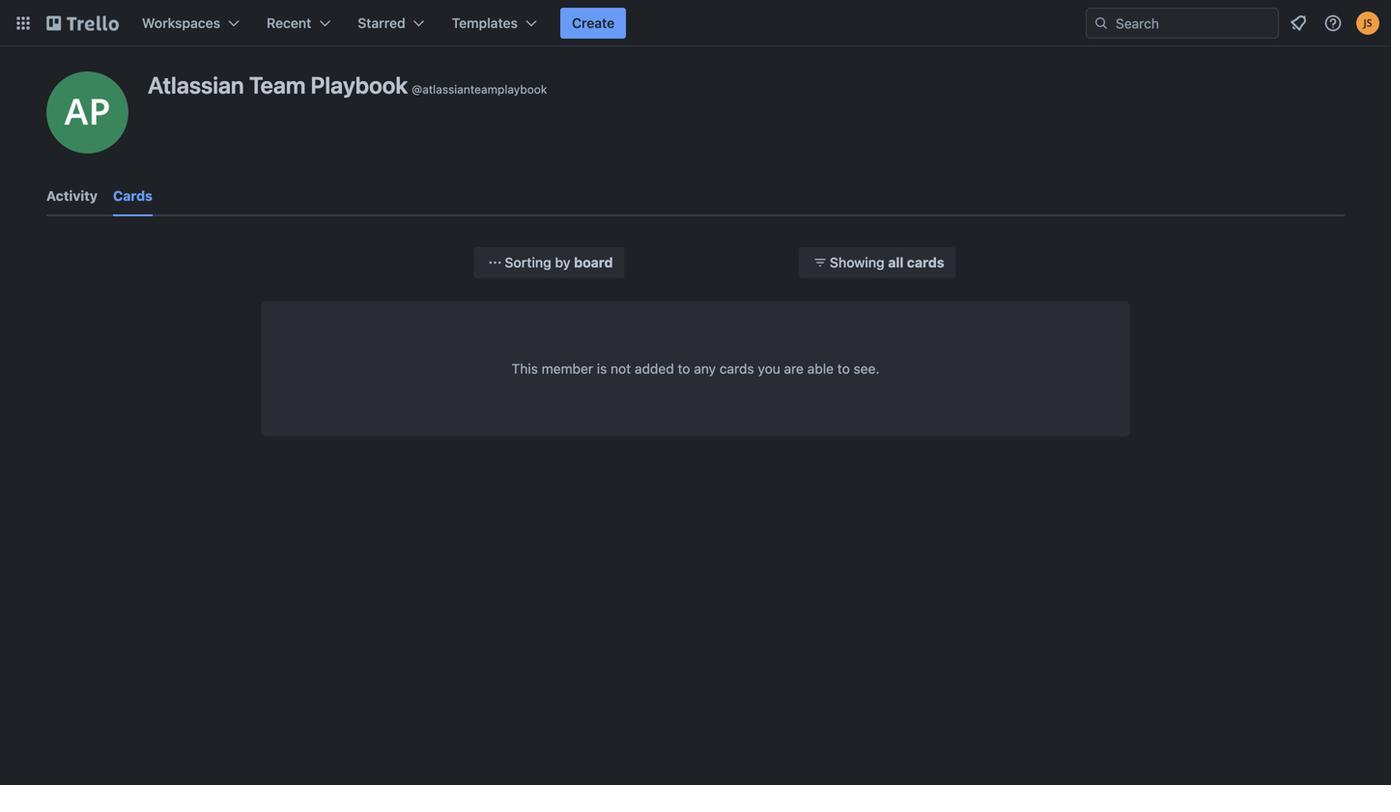 Task type: describe. For each thing, give the bounding box(es) containing it.
cards link
[[113, 179, 153, 216]]

showing
[[830, 255, 885, 271]]

all
[[889, 255, 904, 271]]

1 to from the left
[[678, 361, 691, 377]]

team
[[249, 72, 306, 99]]

playbook
[[311, 72, 408, 99]]

2 to from the left
[[838, 361, 850, 377]]

templates
[[452, 15, 518, 31]]

back to home image
[[46, 8, 119, 39]]

not
[[611, 361, 631, 377]]

see.
[[854, 361, 880, 377]]

0 notifications image
[[1287, 12, 1311, 35]]

atlassian team playbook image
[[46, 72, 129, 154]]

open information menu image
[[1324, 14, 1343, 33]]

workspaces button
[[130, 8, 251, 39]]

cards
[[113, 188, 153, 204]]

activity
[[46, 188, 98, 204]]

board
[[574, 255, 613, 271]]

create
[[572, 15, 615, 31]]

added
[[635, 361, 674, 377]]

templates button
[[440, 8, 549, 39]]

atlassian team playbook @atlassianteamplaybook
[[148, 72, 547, 99]]

are
[[784, 361, 804, 377]]

activity link
[[46, 179, 98, 214]]

by
[[555, 255, 571, 271]]

starred button
[[346, 8, 437, 39]]



Task type: vqa. For each thing, say whether or not it's contained in the screenshot.
Activity 'link'
yes



Task type: locate. For each thing, give the bounding box(es) containing it.
0 horizontal spatial cards
[[720, 361, 755, 377]]

able
[[808, 361, 834, 377]]

cards
[[907, 255, 945, 271], [720, 361, 755, 377]]

to
[[678, 361, 691, 377], [838, 361, 850, 377]]

john smith (johnsmith38824343) image
[[1357, 12, 1380, 35]]

is
[[597, 361, 607, 377]]

cards right 'any' at the top of page
[[720, 361, 755, 377]]

workspaces
[[142, 15, 220, 31]]

sorting by board
[[505, 255, 613, 271]]

sm image
[[486, 253, 505, 273]]

showing all cards
[[830, 255, 945, 271]]

starred
[[358, 15, 406, 31]]

this
[[512, 361, 538, 377]]

atlassian
[[148, 72, 244, 99]]

1 vertical spatial cards
[[720, 361, 755, 377]]

cards right all
[[907, 255, 945, 271]]

recent
[[267, 15, 311, 31]]

to left see.
[[838, 361, 850, 377]]

this member is not added to any cards you are able to see.
[[512, 361, 880, 377]]

create button
[[561, 8, 626, 39]]

1 horizontal spatial to
[[838, 361, 850, 377]]

sm image
[[811, 253, 830, 273]]

0 horizontal spatial to
[[678, 361, 691, 377]]

you
[[758, 361, 781, 377]]

member
[[542, 361, 593, 377]]

search image
[[1094, 15, 1110, 31]]

Search field
[[1110, 9, 1279, 38]]

recent button
[[255, 8, 342, 39]]

any
[[694, 361, 716, 377]]

sorting
[[505, 255, 552, 271]]

0 vertical spatial cards
[[907, 255, 945, 271]]

1 horizontal spatial cards
[[907, 255, 945, 271]]

@atlassianteamplaybook
[[412, 83, 547, 96]]

to left 'any' at the top of page
[[678, 361, 691, 377]]

primary element
[[0, 0, 1392, 46]]



